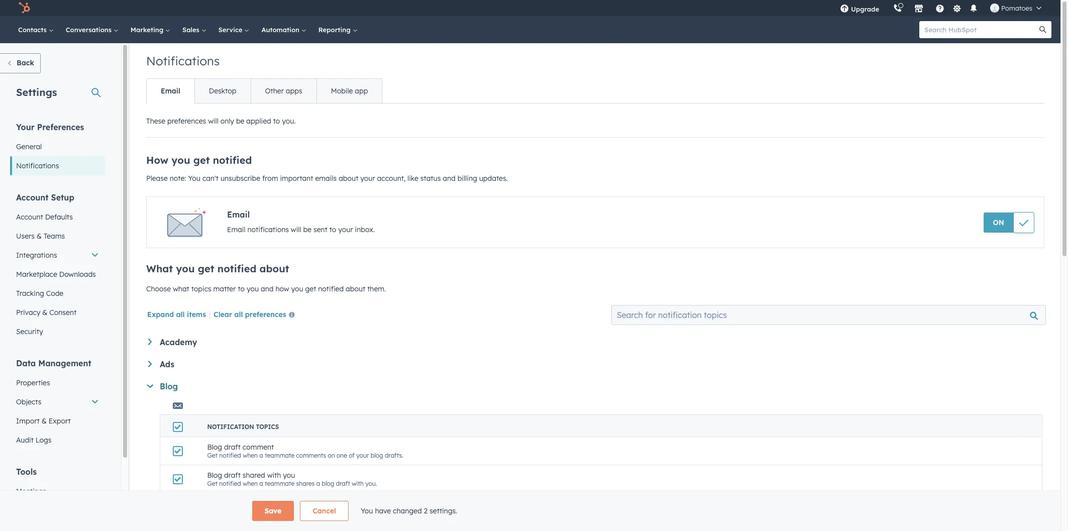 Task type: locate. For each thing, give the bounding box(es) containing it.
you. up authored
[[365, 480, 377, 487]]

1 vertical spatial and
[[261, 284, 274, 293]]

email left notifications at the left top of the page
[[227, 225, 246, 234]]

comments down 'shares'
[[287, 508, 317, 516]]

a left authored
[[328, 508, 331, 516]]

preferences
[[167, 117, 206, 126], [245, 310, 286, 319]]

caret image inside ads dropdown button
[[148, 361, 152, 367]]

1 vertical spatial preferences
[[245, 310, 286, 319]]

2 account from the top
[[16, 213, 43, 222]]

account up account defaults at the top of page
[[16, 192, 49, 203]]

other apps button
[[251, 79, 316, 103]]

all left items
[[176, 310, 185, 319]]

1 horizontal spatial with
[[352, 480, 364, 487]]

security
[[16, 327, 43, 336]]

a right 'shares'
[[316, 480, 320, 487]]

you're right if
[[619, 508, 637, 516]]

a up shared
[[259, 452, 263, 459]]

logs
[[36, 436, 51, 445]]

will left the sent
[[291, 225, 301, 234]]

all inside clear all preferences button
[[234, 310, 243, 319]]

when for draft
[[243, 452, 258, 459]]

author,
[[660, 508, 680, 516]]

0 vertical spatial you
[[188, 174, 200, 183]]

0 vertical spatial comments
[[296, 452, 326, 459]]

1 get from the top
[[207, 452, 218, 459]]

upgrade
[[851, 5, 879, 13]]

updates.
[[479, 174, 508, 183]]

1 horizontal spatial blog
[[371, 452, 383, 459]]

0 vertical spatial when
[[243, 452, 258, 459]]

import & export
[[16, 417, 71, 426]]

your preferences element
[[10, 122, 105, 175]]

1 vertical spatial notifications
[[16, 161, 59, 170]]

2 caret image from the top
[[148, 361, 152, 367]]

2 horizontal spatial the
[[766, 508, 775, 516]]

get for blog draft comment
[[207, 452, 218, 459]]

0 vertical spatial you.
[[282, 117, 296, 126]]

get inside blog post comment get notified when someone comments on a post you authored (as long as your author profile includes the email you use to log in to hubspot). if you're not the author, you'll get notified if you're on the list of users who receive all new blog comments.
[[207, 508, 218, 516]]

notifications link
[[10, 156, 105, 175]]

when up save button
[[243, 480, 258, 487]]

clear all preferences
[[214, 310, 286, 319]]

topics right notification
[[256, 423, 279, 431]]

you left 'shares'
[[283, 471, 295, 480]]

account setup
[[16, 192, 74, 203]]

on
[[993, 218, 1005, 227]]

sent
[[314, 225, 328, 234]]

of right one
[[349, 452, 355, 459]]

objects
[[16, 397, 41, 407]]

help image
[[936, 5, 945, 14]]

back link
[[0, 53, 41, 73]]

blog inside blog draft shared with you get notified when a teammate shares a blog draft with you.
[[207, 471, 222, 480]]

1 horizontal spatial on
[[328, 452, 335, 459]]

you're right the if
[[738, 508, 755, 516]]

of
[[349, 452, 355, 459], [786, 508, 792, 516]]

1 vertical spatial you.
[[365, 480, 377, 487]]

be
[[236, 117, 244, 126], [303, 225, 312, 234]]

shared
[[243, 471, 265, 480]]

comments up 'shares'
[[296, 452, 326, 459]]

0 vertical spatial and
[[443, 174, 456, 183]]

0 vertical spatial get
[[207, 452, 218, 459]]

0 vertical spatial will
[[208, 117, 219, 126]]

& right privacy
[[42, 308, 47, 317]]

1 teammate from the top
[[265, 452, 295, 459]]

1 caret image from the top
[[148, 339, 152, 345]]

notified left someone
[[219, 508, 241, 516]]

draft left shared
[[224, 471, 241, 480]]

properties link
[[10, 373, 105, 392]]

get up matter on the bottom
[[198, 262, 214, 275]]

be right only at the left of page
[[236, 117, 244, 126]]

notified left shared
[[219, 480, 241, 487]]

0 vertical spatial account
[[16, 192, 49, 203]]

2 the from the left
[[649, 508, 658, 516]]

all right clear
[[234, 310, 243, 319]]

notifications down general in the top left of the page
[[16, 161, 59, 170]]

objects button
[[10, 392, 105, 412]]

1 vertical spatial will
[[291, 225, 301, 234]]

note:
[[170, 174, 186, 183]]

on down blog draft shared with you get notified when a teammate shares a blog draft with you. at left
[[319, 508, 326, 516]]

email button
[[147, 79, 194, 103]]

0 horizontal spatial will
[[208, 117, 219, 126]]

blog left drafts.
[[371, 452, 383, 459]]

your right one
[[356, 452, 369, 459]]

import & export link
[[10, 412, 105, 431]]

desktop button
[[194, 79, 251, 103]]

on left one
[[328, 452, 335, 459]]

data management element
[[10, 358, 105, 450]]

what
[[146, 262, 173, 275]]

0 vertical spatial topics
[[191, 284, 211, 293]]

1 horizontal spatial will
[[291, 225, 301, 234]]

you inside blog draft shared with you get notified when a teammate shares a blog draft with you.
[[283, 471, 295, 480]]

author
[[434, 508, 453, 516]]

settings.
[[430, 507, 457, 516]]

will left only at the left of page
[[208, 117, 219, 126]]

pomatoes button
[[984, 0, 1048, 16]]

please note: you can't unsubscribe from important emails about your account, like status and billing updates.
[[146, 174, 508, 183]]

3 get from the top
[[207, 508, 218, 516]]

1 account from the top
[[16, 192, 49, 203]]

all
[[176, 310, 185, 319], [234, 310, 243, 319], [846, 508, 852, 516]]

with up authored
[[352, 480, 364, 487]]

1 vertical spatial comments
[[287, 508, 317, 516]]

2 teammate from the top
[[265, 480, 295, 487]]

notified inside blog draft comment get notified when a teammate comments on one of your blog drafts.
[[219, 452, 241, 459]]

account up users
[[16, 213, 43, 222]]

on
[[328, 452, 335, 459], [319, 508, 326, 516], [757, 508, 764, 516]]

2 vertical spatial get
[[207, 508, 218, 516]]

1 vertical spatial topics
[[256, 423, 279, 431]]

teammate
[[265, 452, 295, 459], [265, 480, 295, 487]]

search button
[[1035, 21, 1052, 38]]

0 vertical spatial caret image
[[148, 339, 152, 345]]

about up how
[[260, 262, 289, 275]]

post left someone
[[224, 499, 239, 508]]

1 vertical spatial &
[[42, 308, 47, 317]]

as
[[411, 508, 418, 516]]

users
[[16, 232, 35, 241]]

notified down notification
[[219, 452, 241, 459]]

1 vertical spatial comment
[[241, 499, 272, 508]]

defaults
[[45, 213, 73, 222]]

billing
[[458, 174, 477, 183]]

settings image
[[953, 4, 962, 13]]

marketplace
[[16, 270, 57, 279]]

you left 'have'
[[361, 507, 373, 516]]

important
[[280, 174, 313, 183]]

you left can't
[[188, 174, 200, 183]]

& for consent
[[42, 308, 47, 317]]

with right shared
[[267, 471, 281, 480]]

general link
[[10, 137, 105, 156]]

receive
[[824, 508, 844, 516]]

1 horizontal spatial you're
[[738, 508, 755, 516]]

menu item
[[886, 0, 888, 16]]

caret image left ads
[[148, 361, 152, 367]]

0 horizontal spatial all
[[176, 310, 185, 319]]

blog inside blog post comment get notified when someone comments on a post you authored (as long as your author profile includes the email you use to log in to hubspot). if you're not the author, you'll get notified if you're on the list of users who receive all new blog comments.
[[867, 508, 880, 516]]

you. right applied
[[282, 117, 296, 126]]

when inside blog post comment get notified when someone comments on a post you authored (as long as your author profile includes the email you use to log in to hubspot). if you're not the author, you'll get notified if you're on the list of users who receive all new blog comments.
[[243, 508, 258, 516]]

0 horizontal spatial be
[[236, 117, 244, 126]]

on left list in the bottom of the page
[[757, 508, 764, 516]]

0 vertical spatial preferences
[[167, 117, 206, 126]]

if
[[613, 508, 618, 516]]

teammate left 'shares'
[[265, 480, 295, 487]]

1 horizontal spatial the
[[649, 508, 658, 516]]

& left export
[[42, 417, 47, 426]]

0 vertical spatial about
[[339, 174, 358, 183]]

and left billing
[[443, 174, 456, 183]]

1 vertical spatial be
[[303, 225, 312, 234]]

& for export
[[42, 417, 47, 426]]

marketing
[[131, 26, 165, 34]]

save
[[265, 507, 282, 516]]

caret image
[[148, 339, 152, 345], [148, 361, 152, 367]]

account defaults link
[[10, 208, 105, 227]]

Search for notification topics search field
[[611, 305, 1046, 325]]

of right list in the bottom of the page
[[786, 508, 792, 516]]

0 vertical spatial email
[[161, 86, 180, 95]]

blog right new in the bottom of the page
[[867, 508, 880, 516]]

0 vertical spatial comment
[[243, 443, 274, 452]]

get inside blog draft shared with you get notified when a teammate shares a blog draft with you.
[[207, 480, 218, 487]]

account setup element
[[10, 192, 105, 341]]

back
[[17, 58, 34, 67]]

when inside blog draft shared with you get notified when a teammate shares a blog draft with you.
[[243, 480, 258, 487]]

preferences down choose what topics matter to you and how you get notified about them.
[[245, 310, 286, 319]]

you
[[172, 154, 190, 166], [176, 262, 195, 275], [247, 284, 259, 293], [291, 284, 303, 293], [283, 471, 295, 480], [347, 508, 358, 516], [527, 508, 537, 516]]

draft down notification
[[224, 443, 241, 452]]

you up clear all preferences
[[247, 284, 259, 293]]

your
[[360, 174, 375, 183], [338, 225, 353, 234], [356, 452, 369, 459], [419, 508, 432, 516]]

meetings link
[[10, 482, 105, 501]]

0 horizontal spatial blog
[[322, 480, 334, 487]]

when up shared
[[243, 452, 258, 459]]

preferences right these
[[167, 117, 206, 126]]

privacy & consent link
[[10, 303, 105, 322]]

menu
[[833, 0, 1049, 16]]

will for only
[[208, 117, 219, 126]]

marketplace downloads link
[[10, 265, 105, 284]]

1 vertical spatial teammate
[[265, 480, 295, 487]]

navigation
[[146, 78, 383, 104]]

blog
[[160, 381, 178, 391], [207, 443, 222, 452], [207, 471, 222, 480], [207, 499, 222, 508]]

general
[[16, 142, 42, 151]]

1 vertical spatial get
[[207, 480, 218, 487]]

0 vertical spatial of
[[349, 452, 355, 459]]

1 horizontal spatial of
[[786, 508, 792, 516]]

you up note:
[[172, 154, 190, 166]]

other apps
[[265, 86, 302, 95]]

your preferences
[[16, 122, 84, 132]]

1 vertical spatial caret image
[[148, 361, 152, 367]]

comment inside blog post comment get notified when someone comments on a post you authored (as long as your author profile includes the email you use to log in to hubspot). if you're not the author, you'll get notified if you're on the list of users who receive all new blog comments.
[[241, 499, 272, 508]]

someone
[[259, 508, 285, 516]]

0 horizontal spatial and
[[261, 284, 274, 293]]

1 horizontal spatial preferences
[[245, 310, 286, 319]]

& right users
[[37, 232, 42, 241]]

hubspot).
[[582, 508, 611, 516]]

teammate up blog draft shared with you get notified when a teammate shares a blog draft with you. at left
[[265, 452, 295, 459]]

account
[[16, 192, 49, 203], [16, 213, 43, 222]]

1 horizontal spatial you
[[361, 507, 373, 516]]

of inside blog draft comment get notified when a teammate comments on one of your blog drafts.
[[349, 452, 355, 459]]

one
[[337, 452, 347, 459]]

blog inside blog draft comment get notified when a teammate comments on one of your blog drafts.
[[207, 443, 222, 452]]

1 vertical spatial of
[[786, 508, 792, 516]]

email up these
[[161, 86, 180, 95]]

get up can't
[[193, 154, 210, 166]]

3 when from the top
[[243, 508, 258, 516]]

draft inside blog draft comment get notified when a teammate comments on one of your blog drafts.
[[224, 443, 241, 452]]

code
[[46, 289, 63, 298]]

1 horizontal spatial you.
[[365, 480, 377, 487]]

how you get notified
[[146, 154, 252, 166]]

0 vertical spatial notifications
[[146, 53, 220, 68]]

1 vertical spatial account
[[16, 213, 43, 222]]

2 vertical spatial email
[[227, 225, 246, 234]]

when left someone
[[243, 508, 258, 516]]

comment inside blog draft comment get notified when a teammate comments on one of your blog drafts.
[[243, 443, 274, 452]]

2 vertical spatial when
[[243, 508, 258, 516]]

the left email
[[499, 508, 508, 516]]

teammate inside blog draft comment get notified when a teammate comments on one of your blog drafts.
[[265, 452, 295, 459]]

and left how
[[261, 284, 274, 293]]

2 vertical spatial blog
[[867, 508, 880, 516]]

your inside blog post comment get notified when someone comments on a post you authored (as long as your author profile includes the email you use to log in to hubspot). if you're not the author, you'll get notified if you're on the list of users who receive all new blog comments.
[[419, 508, 432, 516]]

notifications down sales
[[146, 53, 220, 68]]

2 when from the top
[[243, 480, 258, 487]]

0 horizontal spatial notifications
[[16, 161, 59, 170]]

1 you're from the left
[[619, 508, 637, 516]]

2 horizontal spatial blog
[[867, 508, 880, 516]]

clear
[[214, 310, 232, 319]]

2 horizontal spatial all
[[846, 508, 852, 516]]

the right not
[[649, 508, 658, 516]]

0 horizontal spatial you're
[[619, 508, 637, 516]]

notified up matter on the bottom
[[217, 262, 257, 275]]

account defaults
[[16, 213, 73, 222]]

marketplaces image
[[915, 5, 924, 14]]

emails
[[315, 174, 337, 183]]

you're
[[619, 508, 637, 516], [738, 508, 755, 516]]

pomatoes
[[1002, 4, 1033, 12]]

1 horizontal spatial all
[[234, 310, 243, 319]]

2 vertical spatial &
[[42, 417, 47, 426]]

menu containing pomatoes
[[833, 0, 1049, 16]]

calling icon image
[[893, 4, 903, 13]]

consent
[[49, 308, 76, 317]]

get right you'll
[[698, 508, 707, 516]]

&
[[37, 232, 42, 241], [42, 308, 47, 317], [42, 417, 47, 426]]

security link
[[10, 322, 105, 341]]

1 horizontal spatial and
[[443, 174, 456, 183]]

caret image for academy
[[148, 339, 152, 345]]

email up notifications at the left top of the page
[[227, 210, 250, 220]]

1 horizontal spatial notifications
[[146, 53, 220, 68]]

1 when from the top
[[243, 452, 258, 459]]

post
[[224, 499, 239, 508], [333, 508, 346, 516]]

0 horizontal spatial the
[[499, 508, 508, 516]]

all left new in the bottom of the page
[[846, 508, 852, 516]]

notified inside blog draft shared with you get notified when a teammate shares a blog draft with you.
[[219, 480, 241, 487]]

get inside blog draft comment get notified when a teammate comments on one of your blog drafts.
[[207, 452, 218, 459]]

notified left them.
[[318, 284, 344, 293]]

get
[[193, 154, 210, 166], [198, 262, 214, 275], [305, 284, 316, 293], [698, 508, 707, 516]]

1 vertical spatial when
[[243, 480, 258, 487]]

1 horizontal spatial be
[[303, 225, 312, 234]]

0 vertical spatial blog
[[371, 452, 383, 459]]

your right "as"
[[419, 508, 432, 516]]

1 the from the left
[[499, 508, 508, 516]]

post left authored
[[333, 508, 346, 516]]

2 get from the top
[[207, 480, 218, 487]]

tyler black image
[[990, 4, 1000, 13]]

caret image inside academy dropdown button
[[148, 339, 152, 345]]

when inside blog draft comment get notified when a teammate comments on one of your blog drafts.
[[243, 452, 258, 459]]

the left list in the bottom of the page
[[766, 508, 775, 516]]

blog for blog draft comment get notified when a teammate comments on one of your blog drafts.
[[207, 443, 222, 452]]

blog right 'shares'
[[322, 480, 334, 487]]

caret image left academy
[[148, 339, 152, 345]]

draft for shared
[[224, 471, 241, 480]]

& inside data management 'element'
[[42, 417, 47, 426]]

about left them.
[[346, 284, 365, 293]]

2 vertical spatial about
[[346, 284, 365, 293]]

tracking
[[16, 289, 44, 298]]

be left the sent
[[303, 225, 312, 234]]

0 horizontal spatial preferences
[[167, 117, 206, 126]]

topics right what
[[191, 284, 211, 293]]

1 vertical spatial you
[[361, 507, 373, 516]]

app
[[355, 86, 368, 95]]

about right emails
[[339, 174, 358, 183]]

not
[[638, 508, 648, 516]]

0 horizontal spatial of
[[349, 452, 355, 459]]

0 horizontal spatial you.
[[282, 117, 296, 126]]

0 vertical spatial &
[[37, 232, 42, 241]]

comments inside blog draft comment get notified when a teammate comments on one of your blog drafts.
[[296, 452, 326, 459]]

blog inside blog post comment get notified when someone comments on a post you authored (as long as your author profile includes the email you use to log in to hubspot). if you're not the author, you'll get notified if you're on the list of users who receive all new blog comments.
[[207, 499, 222, 508]]

comment down shared
[[241, 499, 272, 508]]

about
[[339, 174, 358, 183], [260, 262, 289, 275], [346, 284, 365, 293]]

1 vertical spatial blog
[[322, 480, 334, 487]]

0 vertical spatial teammate
[[265, 452, 295, 459]]

comment down notification topics
[[243, 443, 274, 452]]



Task type: describe. For each thing, give the bounding box(es) containing it.
integrations
[[16, 251, 57, 260]]

includes
[[474, 508, 497, 516]]

caret image for ads
[[148, 361, 152, 367]]

preferences inside button
[[245, 310, 286, 319]]

cancel
[[313, 507, 336, 516]]

draft for comment
[[224, 443, 241, 452]]

sales link
[[176, 16, 212, 43]]

0 horizontal spatial on
[[319, 508, 326, 516]]

management
[[38, 358, 91, 368]]

your inside blog draft comment get notified when a teammate comments on one of your blog drafts.
[[356, 452, 369, 459]]

academy button
[[148, 337, 1043, 347]]

to right applied
[[273, 117, 280, 126]]

audit logs
[[16, 436, 51, 445]]

Search HubSpot search field
[[920, 21, 1043, 38]]

hubspot link
[[12, 2, 38, 14]]

use
[[539, 508, 548, 516]]

meetings
[[16, 487, 46, 496]]

blog inside blog draft comment get notified when a teammate comments on one of your blog drafts.
[[371, 452, 383, 459]]

import
[[16, 417, 40, 426]]

save button
[[252, 501, 294, 521]]

automation
[[262, 26, 301, 34]]

caret image
[[147, 385, 153, 388]]

if
[[733, 508, 737, 516]]

users & teams link
[[10, 227, 105, 246]]

contacts
[[18, 26, 49, 34]]

desktop
[[209, 86, 236, 95]]

1 horizontal spatial topics
[[256, 423, 279, 431]]

ads button
[[148, 359, 1043, 369]]

properties
[[16, 378, 50, 387]]

mobile app button
[[316, 79, 382, 103]]

changed
[[393, 507, 422, 516]]

your left inbox.
[[338, 225, 353, 234]]

3 the from the left
[[766, 508, 775, 516]]

all inside blog post comment get notified when someone comments on a post you authored (as long as your author profile includes the email you use to log in to hubspot). if you're not the author, you'll get notified if you're on the list of users who receive all new blog comments.
[[846, 508, 852, 516]]

academy
[[160, 337, 197, 347]]

how
[[276, 284, 289, 293]]

a inside blog post comment get notified when someone comments on a post you authored (as long as your author profile includes the email you use to log in to hubspot). if you're not the author, you'll get notified if you're on the list of users who receive all new blog comments.
[[328, 508, 331, 516]]

a up save button
[[259, 480, 263, 487]]

data management
[[16, 358, 91, 368]]

blog for blog draft shared with you get notified when a teammate shares a blog draft with you.
[[207, 471, 222, 480]]

items
[[187, 310, 206, 319]]

email
[[509, 508, 525, 516]]

get inside blog post comment get notified when someone comments on a post you authored (as long as your author profile includes the email you use to log in to hubspot). if you're not the author, you'll get notified if you're on the list of users who receive all new blog comments.
[[698, 508, 707, 516]]

to right matter on the bottom
[[238, 284, 245, 293]]

log
[[558, 508, 566, 516]]

users
[[794, 508, 809, 516]]

notifications inside your preferences 'element'
[[16, 161, 59, 170]]

ads
[[160, 359, 174, 369]]

your left the account,
[[360, 174, 375, 183]]

(as
[[387, 508, 395, 516]]

when for post
[[243, 508, 258, 516]]

of inside blog post comment get notified when someone comments on a post you authored (as long as your author profile includes the email you use to log in to hubspot). if you're not the author, you'll get notified if you're on the list of users who receive all new blog comments.
[[786, 508, 792, 516]]

account for account defaults
[[16, 213, 43, 222]]

upgrade image
[[840, 5, 849, 14]]

comment for blog post comment
[[241, 499, 272, 508]]

cancel button
[[300, 501, 349, 521]]

like
[[408, 174, 419, 183]]

comments inside blog post comment get notified when someone comments on a post you authored (as long as your author profile includes the email you use to log in to hubspot). if you're not the author, you'll get notified if you're on the list of users who receive all new blog comments.
[[287, 508, 317, 516]]

comments.
[[881, 508, 913, 516]]

reporting
[[318, 26, 353, 34]]

contacts link
[[12, 16, 60, 43]]

what you get notified about
[[146, 262, 289, 275]]

notification
[[207, 423, 254, 431]]

2 you're from the left
[[738, 508, 755, 516]]

notifications
[[247, 225, 289, 234]]

notified up unsubscribe
[[213, 154, 252, 166]]

1 vertical spatial email
[[227, 210, 250, 220]]

1 horizontal spatial post
[[333, 508, 346, 516]]

list
[[777, 508, 785, 516]]

profile
[[454, 508, 472, 516]]

a inside blog draft comment get notified when a teammate comments on one of your blog drafts.
[[259, 452, 263, 459]]

hubspot image
[[18, 2, 30, 14]]

marketplaces button
[[909, 0, 930, 16]]

apps
[[286, 86, 302, 95]]

tools element
[[10, 466, 105, 531]]

0 horizontal spatial with
[[267, 471, 281, 480]]

privacy & consent
[[16, 308, 76, 317]]

audit logs link
[[10, 431, 105, 450]]

comment for blog draft comment
[[243, 443, 274, 452]]

marketplace downloads
[[16, 270, 96, 279]]

search image
[[1040, 26, 1047, 33]]

mobile app
[[331, 86, 368, 95]]

expand all items
[[147, 310, 206, 319]]

reporting link
[[312, 16, 364, 43]]

all for clear
[[234, 310, 243, 319]]

blog for blog
[[160, 381, 178, 391]]

navigation containing email
[[146, 78, 383, 104]]

calling icon button
[[889, 2, 907, 15]]

have
[[375, 507, 391, 516]]

all for expand
[[176, 310, 185, 319]]

you. inside blog draft shared with you get notified when a teammate shares a blog draft with you.
[[365, 480, 377, 487]]

0 horizontal spatial post
[[224, 499, 239, 508]]

blog for blog post comment get notified when someone comments on a post you authored (as long as your author profile includes the email you use to log in to hubspot). if you're not the author, you'll get notified if you're on the list of users who receive all new blog comments.
[[207, 499, 222, 508]]

draft down one
[[336, 480, 350, 487]]

conversations link
[[60, 16, 125, 43]]

only
[[220, 117, 234, 126]]

blog inside blog draft shared with you get notified when a teammate shares a blog draft with you.
[[322, 480, 334, 487]]

privacy
[[16, 308, 40, 317]]

marketing link
[[125, 16, 176, 43]]

drafts.
[[385, 452, 403, 459]]

long
[[397, 508, 409, 516]]

& for teams
[[37, 232, 42, 241]]

them.
[[367, 284, 386, 293]]

blog draft shared with you get notified when a teammate shares a blog draft with you.
[[207, 471, 377, 487]]

to right 'in'
[[575, 508, 581, 516]]

get right how
[[305, 284, 316, 293]]

notifications button
[[965, 0, 982, 16]]

conversations
[[66, 26, 113, 34]]

notified left the if
[[709, 508, 731, 516]]

choose what topics matter to you and how you get notified about them.
[[146, 284, 386, 293]]

tracking code
[[16, 289, 63, 298]]

notifications image
[[969, 5, 978, 14]]

your
[[16, 122, 35, 132]]

how
[[146, 154, 168, 166]]

0 vertical spatial be
[[236, 117, 244, 126]]

downloads
[[59, 270, 96, 279]]

teammate inside blog draft shared with you get notified when a teammate shares a blog draft with you.
[[265, 480, 295, 487]]

inbox.
[[355, 225, 375, 234]]

preferences
[[37, 122, 84, 132]]

get for blog post comment
[[207, 508, 218, 516]]

email inside button
[[161, 86, 180, 95]]

on inside blog draft comment get notified when a teammate comments on one of your blog drafts.
[[328, 452, 335, 459]]

you up what
[[176, 262, 195, 275]]

you left authored
[[347, 508, 358, 516]]

email notifications will be sent to your inbox.
[[227, 225, 375, 234]]

2 horizontal spatial on
[[757, 508, 764, 516]]

to right the sent
[[329, 225, 336, 234]]

settings
[[16, 86, 57, 98]]

expand
[[147, 310, 174, 319]]

service link
[[212, 16, 255, 43]]

service
[[218, 26, 244, 34]]

0 horizontal spatial you
[[188, 174, 200, 183]]

0 horizontal spatial topics
[[191, 284, 211, 293]]

from
[[262, 174, 278, 183]]

you left the use
[[527, 508, 537, 516]]

blog draft comment get notified when a teammate comments on one of your blog drafts.
[[207, 443, 403, 459]]

will for be
[[291, 225, 301, 234]]

account for account setup
[[16, 192, 49, 203]]

clear all preferences button
[[214, 310, 299, 322]]

you right how
[[291, 284, 303, 293]]

to left log
[[550, 508, 556, 516]]

1 vertical spatial about
[[260, 262, 289, 275]]



Task type: vqa. For each thing, say whether or not it's contained in the screenshot.
Apoptosis Studios
no



